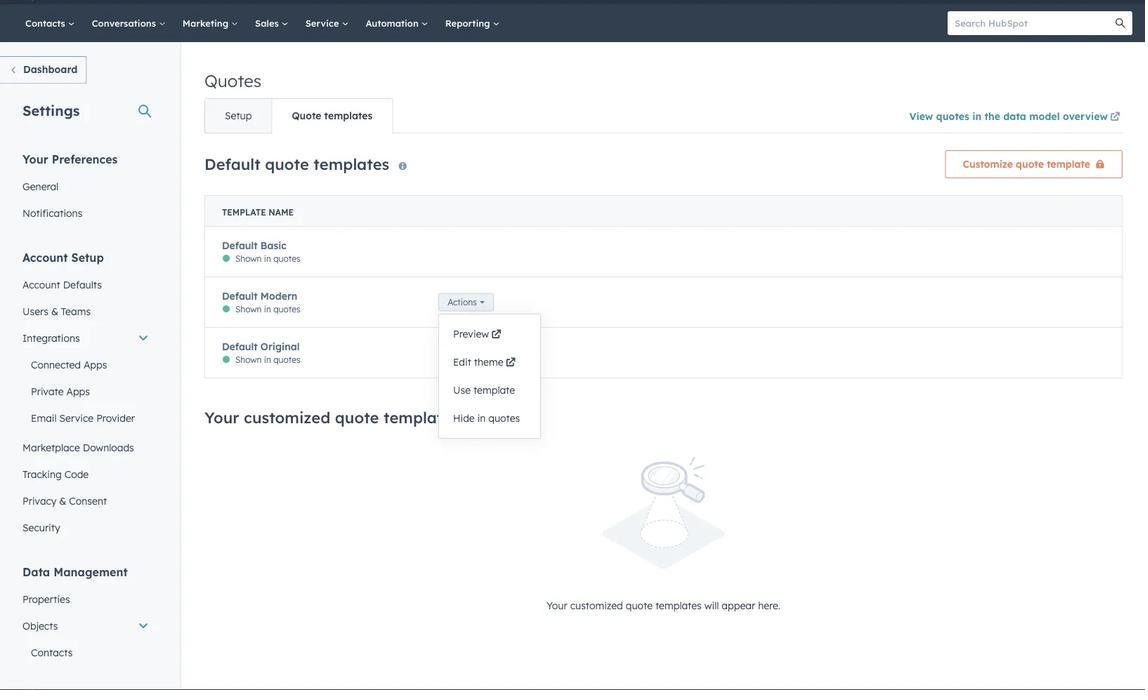 Task type: locate. For each thing, give the bounding box(es) containing it.
original
[[261, 341, 300, 353]]

0 vertical spatial shown
[[235, 254, 262, 265]]

contacts inside data management element
[[31, 647, 73, 659]]

setup
[[225, 110, 252, 122], [71, 251, 104, 265]]

edit
[[453, 357, 471, 369]]

& right "users"
[[51, 306, 58, 318]]

0 vertical spatial shown in quotes
[[235, 254, 301, 265]]

contacts down hubspot link
[[25, 18, 68, 29]]

0 vertical spatial apps
[[84, 359, 107, 371]]

hubspot link
[[17, 0, 53, 2]]

in down default original
[[264, 355, 271, 366]]

1 horizontal spatial your
[[204, 408, 239, 427]]

shown down default original
[[235, 355, 262, 366]]

quotes right the view
[[936, 110, 970, 123]]

2 vertical spatial your
[[547, 600, 568, 612]]

0 horizontal spatial setup
[[71, 251, 104, 265]]

in
[[973, 110, 982, 123], [264, 254, 271, 265], [264, 305, 271, 315], [264, 355, 271, 366], [478, 413, 486, 425]]

template inside button
[[1047, 158, 1091, 171]]

view quotes in the data model overview link
[[910, 101, 1123, 133]]

private apps
[[31, 386, 90, 398]]

properties link
[[14, 587, 157, 613]]

quotes down original
[[273, 355, 301, 366]]

quote inside button
[[1016, 158, 1044, 171]]

account up "users"
[[22, 279, 60, 291]]

1 shown in quotes from the top
[[235, 254, 301, 265]]

1 vertical spatial apps
[[66, 386, 90, 398]]

templates inside 'your customized quote templates will appear here.' alert
[[656, 600, 702, 612]]

1 horizontal spatial service
[[305, 18, 342, 29]]

2 shown from the top
[[235, 305, 262, 315]]

service right sales link
[[305, 18, 342, 29]]

1 account from the top
[[22, 251, 68, 265]]

0 vertical spatial contacts
[[25, 18, 68, 29]]

customized for your customized quote templates
[[244, 408, 330, 427]]

1 vertical spatial template
[[474, 385, 515, 397]]

1 vertical spatial contacts link
[[14, 640, 157, 667]]

apps inside "link"
[[66, 386, 90, 398]]

email service provider link
[[14, 405, 157, 432]]

use template button
[[439, 377, 540, 405]]

shown down default modern
[[235, 305, 262, 315]]

defaults
[[63, 279, 102, 291]]

setup down quotes
[[225, 110, 252, 122]]

service link
[[297, 5, 357, 43]]

0 vertical spatial setup
[[225, 110, 252, 122]]

template down the overview at the right of the page
[[1047, 158, 1091, 171]]

shown in quotes down default modern
[[235, 305, 301, 315]]

your for your preferences
[[22, 152, 48, 167]]

contacts link up companies
[[14, 640, 157, 667]]

1 horizontal spatial &
[[59, 495, 66, 508]]

template down edit theme link
[[474, 385, 515, 397]]

1 vertical spatial service
[[59, 412, 94, 425]]

2 horizontal spatial your
[[547, 600, 568, 612]]

automation link
[[357, 5, 437, 43]]

Search HubSpot search field
[[948, 12, 1120, 35]]

quotes for original
[[273, 355, 301, 366]]

in down default modern
[[264, 305, 271, 315]]

contacts
[[25, 18, 68, 29], [31, 647, 73, 659]]

marketplace downloads
[[22, 442, 134, 454]]

in down basic
[[264, 254, 271, 265]]

contacts link for conversations 'link'
[[17, 5, 83, 43]]

templates
[[324, 110, 373, 122], [314, 154, 389, 174], [384, 408, 459, 427], [656, 600, 702, 612]]

automation
[[366, 18, 421, 29]]

basic
[[261, 240, 287, 252]]

tracking code
[[22, 469, 89, 481]]

templates right quote at top left
[[324, 110, 373, 122]]

quotes down "modern" at the left top
[[273, 305, 301, 315]]

0 horizontal spatial template
[[474, 385, 515, 397]]

connected apps
[[31, 359, 107, 371]]

0 horizontal spatial your
[[22, 152, 48, 167]]

your customized quote templates
[[204, 408, 459, 427]]

service inside "account setup" element
[[59, 412, 94, 425]]

in right hide
[[478, 413, 486, 425]]

default left original
[[222, 341, 258, 353]]

shown in quotes
[[235, 254, 301, 265], [235, 305, 301, 315], [235, 355, 301, 366]]

1 vertical spatial shown in quotes
[[235, 305, 301, 315]]

objects
[[22, 620, 58, 633]]

2 shown in quotes from the top
[[235, 305, 301, 315]]

quote templates link
[[272, 99, 392, 133]]

default down template
[[222, 240, 258, 252]]

model
[[1030, 110, 1060, 123]]

setup up the account defaults link
[[71, 251, 104, 265]]

1 vertical spatial shown
[[235, 305, 262, 315]]

menu
[[876, 0, 1129, 5]]

account for account defaults
[[22, 279, 60, 291]]

view quotes in the data model overview
[[910, 110, 1108, 123]]

0 vertical spatial template
[[1047, 158, 1091, 171]]

conversations link
[[83, 5, 174, 43]]

hide in quotes
[[453, 413, 520, 425]]

1 vertical spatial contacts
[[31, 647, 73, 659]]

1 vertical spatial account
[[22, 279, 60, 291]]

&
[[51, 306, 58, 318], [59, 495, 66, 508]]

general
[[22, 181, 58, 193]]

edit theme link
[[439, 349, 540, 377]]

search button
[[1109, 12, 1133, 35]]

companies link
[[14, 667, 157, 691]]

data
[[1004, 110, 1027, 123]]

apps inside 'link'
[[84, 359, 107, 371]]

apps down integrations button
[[84, 359, 107, 371]]

1 vertical spatial setup
[[71, 251, 104, 265]]

default down setup 'link'
[[204, 154, 260, 174]]

templates down quote templates link
[[314, 154, 389, 174]]

shown in quotes for original
[[235, 355, 301, 366]]

notifications link
[[14, 200, 157, 227]]

1 vertical spatial your
[[204, 408, 239, 427]]

quote inside alert
[[626, 600, 653, 612]]

service
[[305, 18, 342, 29], [59, 412, 94, 425]]

customized inside 'your customized quote templates will appear here.' alert
[[570, 600, 623, 612]]

apps for connected apps
[[84, 359, 107, 371]]

contacts up companies
[[31, 647, 73, 659]]

shown in quotes down basic
[[235, 254, 301, 265]]

2 account from the top
[[22, 279, 60, 291]]

quotes down use template button
[[489, 413, 520, 425]]

management
[[54, 566, 128, 580]]

2 vertical spatial shown
[[235, 355, 262, 366]]

view
[[910, 110, 933, 123]]

shown in quotes down default original
[[235, 355, 301, 366]]

private
[[31, 386, 64, 398]]

in for original
[[264, 355, 271, 366]]

default for default basic
[[222, 240, 258, 252]]

template
[[1047, 158, 1091, 171], [474, 385, 515, 397]]

template inside button
[[474, 385, 515, 397]]

overview
[[1063, 110, 1108, 123]]

1 shown from the top
[[235, 254, 262, 265]]

service down private apps "link"
[[59, 412, 94, 425]]

actions
[[448, 298, 477, 308]]

in inside button
[[478, 413, 486, 425]]

default
[[204, 154, 260, 174], [222, 240, 258, 252], [222, 290, 258, 303], [222, 341, 258, 353]]

contacts link
[[17, 5, 83, 43], [14, 640, 157, 667]]

0 vertical spatial your
[[22, 152, 48, 167]]

customized
[[244, 408, 330, 427], [570, 600, 623, 612]]

notifications
[[22, 207, 82, 220]]

0 horizontal spatial customized
[[244, 408, 330, 427]]

reporting link
[[437, 5, 508, 43]]

contacts link down hubspot link
[[17, 5, 83, 43]]

account
[[22, 251, 68, 265], [22, 279, 60, 291]]

account up account defaults
[[22, 251, 68, 265]]

actions button
[[439, 294, 494, 312]]

3 shown from the top
[[235, 355, 262, 366]]

quotes down basic
[[273, 254, 301, 265]]

menu item
[[959, 0, 991, 5], [991, 0, 1018, 5], [1018, 0, 1038, 5], [1038, 0, 1065, 5]]

1 horizontal spatial template
[[1047, 158, 1091, 171]]

2 vertical spatial shown in quotes
[[235, 355, 301, 366]]

0 horizontal spatial service
[[59, 412, 94, 425]]

shown for basic
[[235, 254, 262, 265]]

apps up email service provider
[[66, 386, 90, 398]]

shown down default basic at the left of page
[[235, 254, 262, 265]]

templates left will
[[656, 600, 702, 612]]

1 vertical spatial &
[[59, 495, 66, 508]]

1 horizontal spatial setup
[[225, 110, 252, 122]]

0 vertical spatial customized
[[244, 408, 330, 427]]

marketing
[[183, 18, 231, 29]]

customized for your customized quote templates will appear here.
[[570, 600, 623, 612]]

account for account setup
[[22, 251, 68, 265]]

0 horizontal spatial &
[[51, 306, 58, 318]]

3 shown in quotes from the top
[[235, 355, 301, 366]]

navigation
[[204, 99, 393, 134]]

& right privacy on the left of the page
[[59, 495, 66, 508]]

settings
[[22, 102, 80, 119]]

4 menu item from the left
[[1038, 0, 1065, 5]]

1 vertical spatial customized
[[570, 600, 623, 612]]

integrations
[[22, 332, 80, 345]]

privacy & consent link
[[14, 488, 157, 515]]

0 vertical spatial &
[[51, 306, 58, 318]]

provider
[[96, 412, 135, 425]]

quote templates
[[292, 110, 373, 122]]

shown for modern
[[235, 305, 262, 315]]

data management
[[22, 566, 128, 580]]

account defaults
[[22, 279, 102, 291]]

use template
[[453, 385, 515, 397]]

conversations
[[92, 18, 159, 29]]

default left "modern" at the left top
[[222, 290, 258, 303]]

shown in quotes for basic
[[235, 254, 301, 265]]

use
[[453, 385, 471, 397]]

tracking code link
[[14, 462, 157, 488]]

your inside alert
[[547, 600, 568, 612]]

0 vertical spatial contacts link
[[17, 5, 83, 43]]

apps
[[84, 359, 107, 371], [66, 386, 90, 398]]

name
[[269, 208, 294, 218]]

0 vertical spatial account
[[22, 251, 68, 265]]

1 horizontal spatial customized
[[570, 600, 623, 612]]

shown for original
[[235, 355, 262, 366]]

default for default modern
[[222, 290, 258, 303]]

customize quote template button
[[945, 151, 1123, 179]]



Task type: vqa. For each thing, say whether or not it's contained in the screenshot.
Security link
yes



Task type: describe. For each thing, give the bounding box(es) containing it.
dashboard link
[[0, 57, 87, 84]]

the
[[985, 110, 1001, 123]]

search image
[[1116, 19, 1126, 28]]

integrations button
[[14, 325, 157, 352]]

account setup element
[[14, 250, 157, 542]]

preferences
[[52, 152, 118, 167]]

security link
[[14, 515, 157, 542]]

templates inside quote templates link
[[324, 110, 373, 122]]

default basic
[[222, 240, 287, 252]]

users & teams
[[22, 306, 91, 318]]

quotes
[[204, 71, 262, 92]]

connected
[[31, 359, 81, 371]]

templates down use
[[384, 408, 459, 427]]

data
[[22, 566, 50, 580]]

3 menu item from the left
[[1018, 0, 1038, 5]]

downloads
[[83, 442, 134, 454]]

properties
[[22, 594, 70, 606]]

link opens in a new window image
[[1111, 109, 1120, 126]]

account setup
[[22, 251, 104, 265]]

account defaults link
[[14, 272, 157, 299]]

hide in quotes button
[[439, 405, 540, 433]]

marketplace downloads link
[[14, 435, 157, 462]]

theme
[[474, 357, 503, 369]]

will
[[705, 600, 719, 612]]

your customized quote templates will appear here. alert
[[204, 458, 1123, 615]]

setup inside 'link'
[[225, 110, 252, 122]]

template name
[[222, 208, 294, 218]]

companies
[[31, 674, 83, 686]]

your preferences
[[22, 152, 118, 167]]

apps for private apps
[[66, 386, 90, 398]]

sales
[[255, 18, 282, 29]]

quotes for basic
[[273, 254, 301, 265]]

users & teams link
[[14, 299, 157, 325]]

default for default original
[[222, 341, 258, 353]]

1 menu item from the left
[[959, 0, 991, 5]]

your for your customized quote templates will appear here.
[[547, 600, 568, 612]]

navigation containing setup
[[204, 99, 393, 134]]

here.
[[758, 600, 781, 612]]

& for privacy
[[59, 495, 66, 508]]

default modern
[[222, 290, 297, 303]]

in for modern
[[264, 305, 271, 315]]

security
[[22, 522, 60, 534]]

appear
[[722, 600, 756, 612]]

template
[[222, 208, 266, 218]]

your customized quote templates will appear here.
[[547, 600, 781, 612]]

consent
[[69, 495, 107, 508]]

customize quote template
[[963, 158, 1091, 171]]

quote
[[292, 110, 321, 122]]

customize
[[963, 158, 1013, 171]]

hide
[[453, 413, 475, 425]]

privacy & consent
[[22, 495, 107, 508]]

quotes for modern
[[273, 305, 301, 315]]

your for your customized quote templates
[[204, 408, 239, 427]]

your preferences element
[[14, 152, 157, 227]]

default original
[[222, 341, 300, 353]]

tracking
[[22, 469, 62, 481]]

marketplace
[[22, 442, 80, 454]]

default quote templates
[[204, 154, 389, 174]]

connected apps link
[[14, 352, 157, 379]]

shown in quotes for modern
[[235, 305, 301, 315]]

& for users
[[51, 306, 58, 318]]

preview link
[[439, 321, 540, 349]]

code
[[64, 469, 89, 481]]

quotes inside button
[[489, 413, 520, 425]]

email
[[31, 412, 57, 425]]

edit theme
[[453, 357, 503, 369]]

0 vertical spatial service
[[305, 18, 342, 29]]

link opens in a new window image
[[1111, 113, 1120, 123]]

general link
[[14, 174, 157, 200]]

preview
[[453, 329, 489, 341]]

private apps link
[[14, 379, 157, 405]]

setup link
[[205, 99, 272, 133]]

2 menu item from the left
[[991, 0, 1018, 5]]

data management element
[[14, 565, 157, 691]]

reporting
[[445, 18, 493, 29]]

marketing link
[[174, 5, 247, 43]]

in left the
[[973, 110, 982, 123]]

default for default quote templates
[[204, 154, 260, 174]]

contacts link for companies link
[[14, 640, 157, 667]]

in for basic
[[264, 254, 271, 265]]

privacy
[[22, 495, 56, 508]]

teams
[[61, 306, 91, 318]]

hubspot image
[[25, 0, 42, 2]]

email service provider
[[31, 412, 135, 425]]

dashboard
[[23, 64, 78, 76]]

users
[[22, 306, 48, 318]]

objects button
[[14, 613, 157, 640]]

sales link
[[247, 5, 297, 43]]

modern
[[261, 290, 297, 303]]



